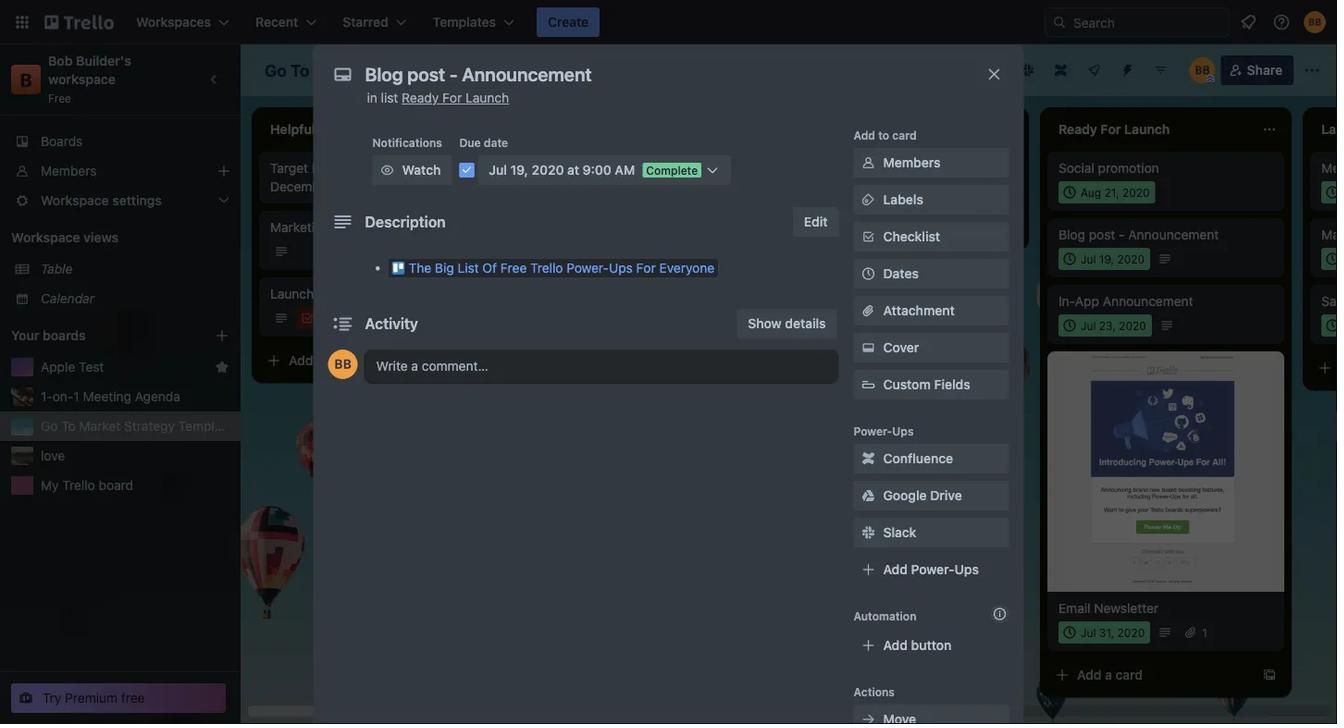 Task type: vqa. For each thing, say whether or not it's contained in the screenshot.
Switch To… icon
no



Task type: describe. For each thing, give the bounding box(es) containing it.
search image
[[1053, 15, 1068, 30]]

1 vertical spatial announcement
[[1103, 294, 1194, 309]]

watch
[[402, 162, 441, 178]]

1 horizontal spatial bob builder (bobbuilder40) image
[[1190, 57, 1216, 83]]

1 horizontal spatial add a card
[[815, 220, 881, 235]]

calendar link
[[41, 290, 230, 308]]

1 vertical spatial ups
[[893, 425, 914, 438]]

0 horizontal spatial marketing
[[270, 220, 330, 235]]

list
[[458, 261, 479, 276]]

customer
[[840, 161, 897, 176]]

apple test link
[[41, 358, 207, 377]]

update assorted references on existing marketing pages
[[533, 227, 718, 261]]

app
[[1076, 294, 1100, 309]]

fix alignment issue on /pricing link
[[533, 159, 748, 178]]

0 horizontal spatial 1
[[74, 389, 79, 405]]

show
[[749, 316, 782, 331]]

add right the "starred icon"
[[289, 353, 313, 369]]

boards
[[43, 328, 86, 344]]

boards link
[[0, 127, 241, 156]]

power ups image
[[1088, 63, 1102, 78]]

sm image for labels
[[860, 191, 878, 209]]

bob builder's workspace free
[[48, 53, 135, 105]]

your boards
[[11, 328, 86, 344]]

december
[[270, 179, 332, 194]]

23, inside checkbox
[[1100, 319, 1116, 332]]

Board name text field
[[256, 56, 529, 85]]

at
[[568, 162, 580, 178]]

the big list of free trello power-ups for everyone link
[[387, 258, 720, 279]]

everyone
[[660, 261, 715, 276]]

complete
[[647, 164, 698, 177]]

b
[[20, 69, 32, 90]]

members for leftmost the members link
[[41, 163, 97, 179]]

jul for jul 19, 2020
[[1081, 253, 1097, 266]]

social promotion link
[[1059, 159, 1274, 178]]

/ for 12
[[326, 312, 329, 325]]

1 vertical spatial 1
[[1203, 627, 1208, 640]]

bob builder (bobbuilder40) image
[[1305, 11, 1327, 33]]

add a card for in-app announcement
[[1078, 668, 1144, 683]]

Write a comment text field
[[365, 350, 839, 383]]

2 horizontal spatial power-
[[912, 562, 955, 578]]

0 horizontal spatial 23,
[[376, 312, 392, 325]]

0 vertical spatial create from template… image
[[1000, 220, 1015, 235]]

gather customer quotes/testimonials link
[[796, 159, 1011, 196]]

Jul 31, 2020 checkbox
[[1059, 622, 1151, 644]]

alignment
[[554, 161, 613, 176]]

sm image for confluence
[[860, 450, 878, 469]]

attachment button
[[854, 296, 1010, 326]]

1-
[[41, 389, 53, 405]]

19, for jul 19, 2020 at 9:00 am
[[511, 162, 529, 178]]

2020 for aug 21, 2020
[[1123, 186, 1150, 199]]

/ for 3
[[563, 271, 566, 284]]

0 horizontal spatial bob builder (bobbuilder40) image
[[328, 350, 358, 380]]

add to card
[[854, 129, 917, 142]]

ups inside button
[[609, 261, 633, 276]]

timeline
[[318, 287, 368, 302]]

table link
[[41, 260, 230, 279]]

fix
[[533, 161, 550, 176]]

2019
[[349, 179, 378, 194]]

blog post - announcement
[[1059, 227, 1220, 243]]

your boards with 5 items element
[[11, 325, 187, 347]]

0 vertical spatial a
[[843, 220, 850, 235]]

2020 for jul 19, 2020 at 9:00 am
[[532, 162, 564, 178]]

card down quotes/testimonials
[[853, 220, 881, 235]]

custom fields button
[[854, 376, 1010, 394]]

0 notifications image
[[1238, 11, 1260, 33]]

social promotion
[[1059, 161, 1160, 176]]

launch timeline & stakeholders
[[270, 287, 462, 302]]

target
[[270, 161, 308, 176]]

add board image
[[215, 329, 230, 344]]

on-
[[53, 389, 74, 405]]

sm image for members
[[860, 154, 878, 172]]

marketing docs and assets link
[[270, 219, 485, 237]]

target product launch date: december 1, 2019
[[270, 161, 442, 194]]

sm image for cover
[[860, 339, 878, 357]]

drive
[[931, 488, 963, 504]]

attachment
[[884, 303, 955, 319]]

apple
[[41, 360, 75, 375]]

b link
[[11, 65, 41, 94]]

Mark due date as complete checkbox
[[460, 163, 474, 178]]

0 horizontal spatial go to market strategy template
[[41, 419, 233, 434]]

0 vertical spatial for
[[443, 90, 462, 106]]

button
[[912, 638, 952, 654]]

go to market strategy template link
[[41, 418, 233, 436]]

references
[[636, 227, 700, 243]]

power-ups
[[854, 425, 914, 438]]

sep
[[352, 312, 372, 325]]

free
[[121, 691, 145, 706]]

product
[[312, 161, 359, 176]]

21,
[[1105, 186, 1120, 199]]

Jul 23, 2020 checkbox
[[1059, 315, 1153, 337]]

test
[[79, 360, 104, 375]]

workspace views
[[11, 230, 119, 245]]

add left to
[[854, 129, 876, 142]]

sal link
[[1322, 293, 1338, 311]]

share
[[1248, 62, 1283, 78]]

the big list of free trello power-ups for everyone
[[409, 261, 715, 276]]

email
[[1059, 601, 1091, 617]]

1 horizontal spatial members link
[[854, 148, 1010, 178]]

sal
[[1322, 294, 1338, 309]]

update
[[533, 227, 577, 243]]

stakeholders
[[384, 287, 462, 302]]

bob builder's workspace link
[[48, 53, 135, 87]]

1-on-1 meeting agenda
[[41, 389, 180, 405]]

checklist link
[[854, 222, 1010, 252]]

a for in-app announcement
[[1106, 668, 1113, 683]]

dates
[[884, 266, 919, 281]]

calendar
[[41, 291, 94, 306]]

notifications
[[373, 136, 443, 149]]

me link
[[1322, 159, 1338, 178]]

12
[[329, 312, 341, 325]]

cover
[[884, 340, 920, 356]]

jul for jul 31, 2020
[[1081, 627, 1097, 640]]

9:00
[[583, 162, 612, 178]]

19, for jul 19, 2020
[[1100, 253, 1115, 266]]

post
[[1090, 227, 1116, 243]]

workspace navigation collapse icon image
[[202, 67, 228, 93]]

agenda
[[135, 389, 180, 405]]

0 for 0 / 12 • sep 23, 2021
[[319, 312, 326, 325]]

due
[[460, 136, 481, 149]]

aug 21, 2020
[[1081, 186, 1150, 199]]

issue
[[616, 161, 647, 176]]

1 horizontal spatial power-
[[854, 425, 893, 438]]

google
[[884, 488, 927, 504]]

0 vertical spatial add a card button
[[785, 213, 993, 243]]

custom
[[884, 377, 931, 393]]

add a card button for launch timeline & stakeholders
[[259, 346, 467, 376]]

try premium free button
[[11, 684, 226, 714]]

free inside bob builder's workspace free
[[48, 92, 71, 105]]

cover link
[[854, 333, 1010, 363]]

add down quotes/testimonials
[[815, 220, 839, 235]]

fields
[[935, 377, 971, 393]]



Task type: locate. For each thing, give the bounding box(es) containing it.
for right 'ready' at the top
[[443, 90, 462, 106]]

open information menu image
[[1273, 13, 1292, 31]]

add a card down 12 on the top left of page
[[289, 353, 355, 369]]

0 vertical spatial sm image
[[860, 154, 878, 172]]

2020 down in-app announcement
[[1120, 319, 1147, 332]]

1,
[[336, 179, 345, 194]]

ups down drive on the right
[[955, 562, 979, 578]]

strategy inside go to market strategy template link
[[124, 419, 175, 434]]

1 vertical spatial launch
[[363, 161, 406, 176]]

2 vertical spatial power-
[[912, 562, 955, 578]]

1 horizontal spatial template
[[446, 60, 520, 80]]

labels
[[884, 192, 924, 207]]

to inside board name "text box"
[[291, 60, 310, 80]]

1 vertical spatial bob builder (bobbuilder40) image
[[328, 350, 358, 380]]

marketing down december
[[270, 220, 330, 235]]

a down "0 / 12 • sep 23, 2021"
[[317, 353, 324, 369]]

market inside board name "text box"
[[313, 60, 369, 80]]

email newsletter
[[1059, 601, 1159, 617]]

in-app announcement
[[1059, 294, 1194, 309]]

sm image down customer
[[860, 191, 878, 209]]

0 vertical spatial 0
[[556, 271, 563, 284]]

gather
[[796, 161, 837, 176]]

1 vertical spatial /
[[326, 312, 329, 325]]

0 horizontal spatial members
[[41, 163, 97, 179]]

0 for 0 / 3
[[556, 271, 563, 284]]

1 horizontal spatial create from template… image
[[737, 313, 752, 328]]

0 horizontal spatial on
[[651, 161, 666, 176]]

1 horizontal spatial 23,
[[1100, 319, 1116, 332]]

slack
[[884, 525, 917, 541]]

add down 'automation'
[[884, 638, 908, 654]]

2 horizontal spatial ups
[[955, 562, 979, 578]]

bob
[[48, 53, 73, 69]]

2 vertical spatial a
[[1106, 668, 1113, 683]]

me
[[1322, 161, 1338, 176]]

bob builder (bobbuilder40) image
[[1190, 57, 1216, 83], [328, 350, 358, 380]]

2020 for jul 23, 2020
[[1120, 319, 1147, 332]]

and
[[366, 220, 388, 235]]

0 vertical spatial go to market strategy template
[[265, 60, 520, 80]]

0 horizontal spatial a
[[317, 353, 324, 369]]

due date
[[460, 136, 508, 149]]

market
[[313, 60, 369, 80], [79, 419, 121, 434]]

1 vertical spatial 0
[[319, 312, 326, 325]]

2020 left at
[[532, 162, 564, 178]]

template up ready for launch link
[[446, 60, 520, 80]]

ready for launch link
[[402, 90, 509, 106]]

2020 for jul 31, 2020
[[1118, 627, 1146, 640]]

2 horizontal spatial launch
[[466, 90, 509, 106]]

1 down email newsletter link
[[1203, 627, 1208, 640]]

marketing inside update assorted references on existing marketing pages
[[583, 246, 643, 261]]

add a card for launch timeline & stakeholders
[[289, 353, 355, 369]]

1 vertical spatial go
[[41, 419, 58, 434]]

1 horizontal spatial for
[[637, 261, 656, 276]]

0 vertical spatial 19,
[[511, 162, 529, 178]]

1 horizontal spatial 1
[[1203, 627, 1208, 640]]

love
[[41, 449, 65, 464]]

2 vertical spatial ups
[[955, 562, 979, 578]]

on up "everyone"
[[704, 227, 718, 243]]

members for the right the members link
[[884, 155, 941, 170]]

add button
[[884, 638, 952, 654]]

free down workspace
[[48, 92, 71, 105]]

sm image inside watch "button"
[[378, 161, 397, 180]]

1 horizontal spatial on
[[704, 227, 718, 243]]

a right edit button
[[843, 220, 850, 235]]

1 vertical spatial go to market strategy template
[[41, 419, 233, 434]]

ups up confluence
[[893, 425, 914, 438]]

free inside the big list of free trello power-ups for everyone button
[[501, 261, 527, 276]]

1 horizontal spatial a
[[843, 220, 850, 235]]

2020 for jul 19, 2020
[[1118, 253, 1145, 266]]

3 sm image from the top
[[860, 450, 878, 469]]

2020 right 21,
[[1123, 186, 1150, 199]]

0 horizontal spatial launch
[[270, 287, 314, 302]]

sm image down power-ups
[[860, 450, 878, 469]]

strategy down agenda
[[124, 419, 175, 434]]

meeting
[[83, 389, 131, 405]]

sm image
[[378, 161, 397, 180], [860, 191, 878, 209], [860, 228, 878, 246], [860, 487, 878, 506], [860, 524, 878, 543], [860, 711, 878, 725]]

launch up 2019 on the left top of page
[[363, 161, 406, 176]]

apple test
[[41, 360, 104, 375]]

0 vertical spatial power-
[[567, 261, 609, 276]]

on for references
[[704, 227, 718, 243]]

boards
[[41, 134, 83, 149]]

1 vertical spatial marketing
[[583, 246, 643, 261]]

0
[[556, 271, 563, 284], [319, 312, 326, 325]]

sm image left watch
[[378, 161, 397, 180]]

1 vertical spatial add a card button
[[259, 346, 467, 376]]

None text field
[[356, 57, 967, 91]]

members link down boards
[[0, 156, 241, 186]]

0 horizontal spatial members link
[[0, 156, 241, 186]]

add a card button down sep
[[259, 346, 467, 376]]

1 horizontal spatial market
[[313, 60, 369, 80]]

on inside update assorted references on existing marketing pages
[[704, 227, 718, 243]]

love link
[[41, 447, 230, 466]]

go
[[265, 60, 287, 80], [41, 419, 58, 434]]

1 vertical spatial to
[[61, 419, 76, 434]]

2021
[[395, 312, 421, 325]]

add a card down jul 31, 2020
[[1078, 668, 1144, 683]]

jul for jul 23, 2020
[[1081, 319, 1097, 332]]

marketing
[[270, 220, 330, 235], [583, 246, 643, 261]]

sm image left checklist
[[860, 228, 878, 246]]

ma
[[1322, 227, 1338, 243]]

launch left 'timeline'
[[270, 287, 314, 302]]

Search field
[[1068, 8, 1230, 36]]

show details
[[749, 316, 826, 331]]

1 vertical spatial sm image
[[860, 339, 878, 357]]

0 horizontal spatial add a card
[[289, 353, 355, 369]]

card down jul 31, 2020
[[1116, 668, 1144, 683]]

card right to
[[893, 129, 917, 142]]

board
[[99, 478, 133, 494]]

1 horizontal spatial /
[[563, 271, 566, 284]]

labels link
[[854, 185, 1010, 215]]

0 vertical spatial 1
[[74, 389, 79, 405]]

0 horizontal spatial strategy
[[124, 419, 175, 434]]

date:
[[410, 161, 442, 176]]

None checkbox
[[1322, 181, 1338, 204], [1322, 248, 1338, 270], [1322, 315, 1338, 337], [1322, 181, 1338, 204], [1322, 248, 1338, 270], [1322, 315, 1338, 337]]

0 vertical spatial ups
[[609, 261, 633, 276]]

1 vertical spatial add a card
[[289, 353, 355, 369]]

builder's
[[76, 53, 131, 69]]

1 horizontal spatial marketing
[[583, 246, 643, 261]]

card down •
[[327, 353, 355, 369]]

2020 inside 'checkbox'
[[1123, 186, 1150, 199]]

jul inside option
[[1081, 627, 1097, 640]]

bob builder (bobbuilder40) image left the share button
[[1190, 57, 1216, 83]]

strategy up 'ready' at the top
[[373, 60, 442, 80]]

0 left 3
[[556, 271, 563, 284]]

go to market strategy template down 1-on-1 meeting agenda link
[[41, 419, 233, 434]]

template down agenda
[[178, 419, 233, 434]]

1 horizontal spatial strategy
[[373, 60, 442, 80]]

power- inside button
[[567, 261, 609, 276]]

members
[[884, 155, 941, 170], [41, 163, 97, 179]]

am
[[615, 162, 635, 178]]

1
[[74, 389, 79, 405], [1203, 627, 1208, 640]]

show details link
[[737, 309, 837, 339]]

2 sm image from the top
[[860, 339, 878, 357]]

in list ready for launch
[[367, 90, 509, 106]]

workspace visible image
[[574, 63, 588, 78]]

to down on- at left bottom
[[61, 419, 76, 434]]

edit button
[[793, 207, 839, 237]]

members link
[[854, 148, 1010, 178], [0, 156, 241, 186]]

sm image left cover
[[860, 339, 878, 357]]

custom fields
[[884, 377, 971, 393]]

members link up labels link
[[854, 148, 1010, 178]]

19, down post
[[1100, 253, 1115, 266]]

0 horizontal spatial ups
[[609, 261, 633, 276]]

sm image for checklist
[[860, 228, 878, 246]]

2 vertical spatial add a card button
[[1048, 661, 1256, 691]]

0 horizontal spatial go
[[41, 419, 58, 434]]

sm image down actions
[[860, 711, 878, 725]]

free right of
[[501, 261, 527, 276]]

/pricing
[[669, 161, 714, 176]]

sm image inside the cover link
[[860, 339, 878, 357]]

my trello board
[[41, 478, 133, 494]]

fix alignment issue on /pricing
[[533, 161, 714, 176]]

0 vertical spatial strategy
[[373, 60, 442, 80]]

add power-ups link
[[854, 556, 1010, 585]]

sm image for watch
[[378, 161, 397, 180]]

0 horizontal spatial to
[[61, 419, 76, 434]]

1 vertical spatial on
[[704, 227, 718, 243]]

template inside go to market strategy template link
[[178, 419, 233, 434]]

1 vertical spatial for
[[637, 261, 656, 276]]

sm image inside 'checklist' link
[[860, 228, 878, 246]]

2 vertical spatial launch
[[270, 287, 314, 302]]

19, inside jul 19, 2020 checkbox
[[1100, 253, 1115, 266]]

docs
[[334, 220, 363, 235]]

for inside button
[[637, 261, 656, 276]]

2 vertical spatial create from template… image
[[474, 354, 489, 369]]

0 left 12 on the top left of page
[[319, 312, 326, 325]]

0 vertical spatial add a card
[[815, 220, 881, 235]]

2020 right '31,'
[[1118, 627, 1146, 640]]

1 right 1-
[[74, 389, 79, 405]]

31,
[[1100, 627, 1115, 640]]

0 vertical spatial template
[[446, 60, 520, 80]]

market up in at the left of the page
[[313, 60, 369, 80]]

add a card down quotes/testimonials
[[815, 220, 881, 235]]

0 horizontal spatial /
[[326, 312, 329, 325]]

Aug 21, 2020 checkbox
[[1059, 181, 1156, 204]]

sm image for slack
[[860, 524, 878, 543]]

0 vertical spatial to
[[291, 60, 310, 80]]

create from template… image
[[1000, 220, 1015, 235], [737, 313, 752, 328], [474, 354, 489, 369]]

sm image left "slack"
[[860, 524, 878, 543]]

0 vertical spatial bob builder (bobbuilder40) image
[[1190, 57, 1216, 83]]

bob builder (bobbuilder40) image down •
[[328, 350, 358, 380]]

marketing docs and assets
[[270, 220, 430, 235]]

power-
[[567, 261, 609, 276], [854, 425, 893, 438], [912, 562, 955, 578]]

checklist
[[884, 229, 941, 244]]

1 horizontal spatial trello
[[531, 261, 563, 276]]

add a card button down labels on the top of page
[[785, 213, 993, 243]]

ups down assorted
[[609, 261, 633, 276]]

2020 down 'blog post - announcement'
[[1118, 253, 1145, 266]]

0 vertical spatial announcement
[[1129, 227, 1220, 243]]

1 horizontal spatial launch
[[363, 161, 406, 176]]

sm image left 'google'
[[860, 487, 878, 506]]

show menu image
[[1304, 61, 1322, 80]]

1 vertical spatial power-
[[854, 425, 893, 438]]

launch inside target product launch date: december 1, 2019
[[363, 161, 406, 176]]

on inside 'fix alignment issue on /pricing' link
[[651, 161, 666, 176]]

announcement right -
[[1129, 227, 1220, 243]]

1 vertical spatial template
[[178, 419, 233, 434]]

share button
[[1222, 56, 1294, 85]]

add down jul 31, 2020 option
[[1078, 668, 1102, 683]]

views
[[83, 230, 119, 245]]

-
[[1120, 227, 1125, 243]]

aug
[[1081, 186, 1102, 199]]

1 horizontal spatial ups
[[893, 425, 914, 438]]

trello inside button
[[531, 261, 563, 276]]

market down meeting
[[79, 419, 121, 434]]

a down '31,'
[[1106, 668, 1113, 683]]

1 horizontal spatial 19,
[[1100, 253, 1115, 266]]

watch button
[[373, 156, 452, 185]]

my trello board link
[[41, 477, 230, 495]]

jul 31, 2020
[[1081, 627, 1146, 640]]

strategy inside board name "text box"
[[373, 60, 442, 80]]

announcement up jul 23, 2020
[[1103, 294, 1194, 309]]

card
[[893, 129, 917, 142], [853, 220, 881, 235], [327, 353, 355, 369], [1116, 668, 1144, 683]]

star or unstar board image
[[540, 63, 555, 78]]

0 horizontal spatial 0
[[319, 312, 326, 325]]

a for launch timeline & stakeholders
[[317, 353, 324, 369]]

0 vertical spatial free
[[48, 92, 71, 105]]

0 horizontal spatial market
[[79, 419, 121, 434]]

create from template… image
[[1263, 669, 1278, 683]]

1 vertical spatial free
[[501, 261, 527, 276]]

2 vertical spatial add a card
[[1078, 668, 1144, 683]]

0 horizontal spatial trello
[[62, 478, 95, 494]]

to right workspace navigation collapse icon
[[291, 60, 310, 80]]

jul for jul 19, 2020 at 9:00 am
[[489, 162, 507, 178]]

0 horizontal spatial for
[[443, 90, 462, 106]]

sm image for google drive
[[860, 487, 878, 506]]

try premium free
[[43, 691, 145, 706]]

add a card button down jul 31, 2020
[[1048, 661, 1256, 691]]

0 vertical spatial /
[[563, 271, 566, 284]]

19, left fix
[[511, 162, 529, 178]]

go to market strategy template inside board name "text box"
[[265, 60, 520, 80]]

1 horizontal spatial add a card button
[[785, 213, 993, 243]]

workspace
[[48, 72, 116, 87]]

Jul 19, 2020 checkbox
[[1059, 248, 1151, 270]]

0 vertical spatial go
[[265, 60, 287, 80]]

template inside board name "text box"
[[446, 60, 520, 80]]

go right workspace navigation collapse icon
[[265, 60, 287, 80]]

23, right sep
[[376, 312, 392, 325]]

23,
[[376, 312, 392, 325], [1100, 319, 1116, 332]]

jul 19, 2020
[[1081, 253, 1145, 266]]

sm image
[[860, 154, 878, 172], [860, 339, 878, 357], [860, 450, 878, 469]]

activity
[[365, 315, 418, 333]]

add inside "add button" button
[[884, 638, 908, 654]]

jul left '31,'
[[1081, 627, 1097, 640]]

sm image inside labels link
[[860, 191, 878, 209]]

on right issue
[[651, 161, 666, 176]]

free
[[48, 92, 71, 105], [501, 261, 527, 276]]

template
[[446, 60, 520, 80], [178, 419, 233, 434]]

go down 1-
[[41, 419, 58, 434]]

•
[[344, 312, 349, 325]]

primary element
[[0, 0, 1338, 44]]

launch up due date
[[466, 90, 509, 106]]

0 horizontal spatial add a card button
[[259, 346, 467, 376]]

0 vertical spatial on
[[651, 161, 666, 176]]

members down boards
[[41, 163, 97, 179]]

strategy
[[373, 60, 442, 80], [124, 419, 175, 434]]

2 horizontal spatial add a card button
[[1048, 661, 1256, 691]]

add
[[854, 129, 876, 142], [815, 220, 839, 235], [289, 353, 313, 369], [884, 562, 908, 578], [884, 638, 908, 654], [1078, 668, 1102, 683]]

sm image up quotes/testimonials
[[860, 154, 878, 172]]

in
[[367, 90, 378, 106]]

marketing down assorted
[[583, 246, 643, 261]]

1 horizontal spatial go
[[265, 60, 287, 80]]

1 horizontal spatial members
[[884, 155, 941, 170]]

go to market strategy template up list
[[265, 60, 520, 80]]

0 vertical spatial trello
[[531, 261, 563, 276]]

1 vertical spatial a
[[317, 353, 324, 369]]

1 vertical spatial create from template… image
[[737, 313, 752, 328]]

19,
[[511, 162, 529, 178], [1100, 253, 1115, 266]]

1 vertical spatial trello
[[62, 478, 95, 494]]

1 sm image from the top
[[860, 154, 878, 172]]

gather customer quotes/testimonials
[[796, 161, 913, 194]]

go inside board name "text box"
[[265, 60, 287, 80]]

dates button
[[854, 259, 1010, 289]]

mark due date as complete image
[[460, 163, 474, 178]]

2 vertical spatial sm image
[[860, 450, 878, 469]]

jul down date
[[489, 162, 507, 178]]

date
[[484, 136, 508, 149]]

starred icon image
[[215, 360, 230, 375]]

the big list of free trello power-ups for everyone button
[[387, 258, 720, 279]]

23, down in-app announcement
[[1100, 319, 1116, 332]]

1 vertical spatial 19,
[[1100, 253, 1115, 266]]

jul down post
[[1081, 253, 1097, 266]]

create button
[[537, 7, 600, 37]]

1 horizontal spatial free
[[501, 261, 527, 276]]

0 horizontal spatial create from template… image
[[474, 354, 489, 369]]

jul 19, 2020 at 9:00 am
[[489, 162, 635, 178]]

add a card button for in-app announcement
[[1048, 661, 1256, 691]]

0 horizontal spatial template
[[178, 419, 233, 434]]

members up labels on the top of page
[[884, 155, 941, 170]]

0 / 12 • sep 23, 2021
[[319, 312, 421, 325]]

on for issue
[[651, 161, 666, 176]]

add down "slack"
[[884, 562, 908, 578]]

2020 inside option
[[1118, 627, 1146, 640]]

for down references
[[637, 261, 656, 276]]

target product launch date: december 1, 2019 link
[[270, 159, 485, 196]]

jul down app
[[1081, 319, 1097, 332]]

2 horizontal spatial a
[[1106, 668, 1113, 683]]



